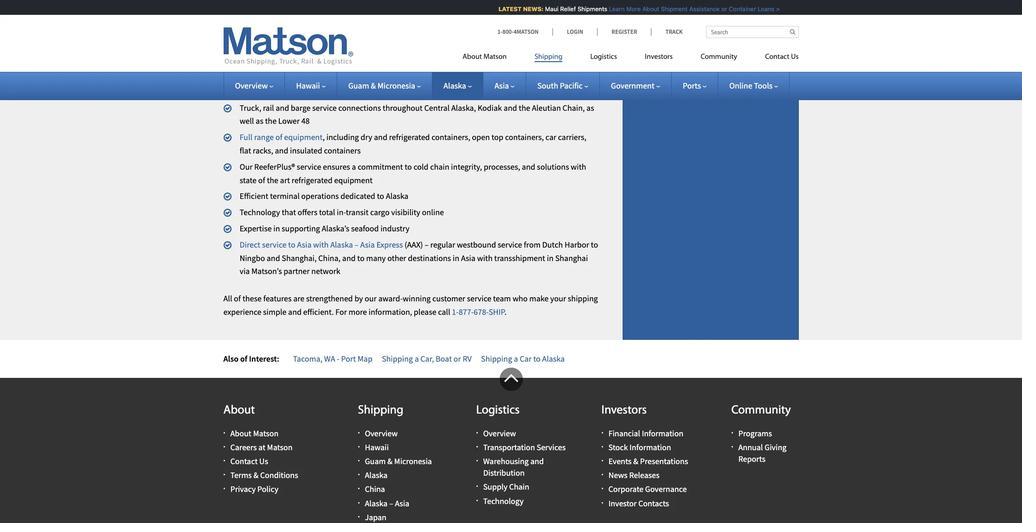 Task type: describe. For each thing, give the bounding box(es) containing it.
1 vertical spatial or
[[454, 354, 461, 364]]

0 vertical spatial equipment
[[284, 132, 323, 143]]

online tools link
[[730, 80, 779, 91]]

weekly,
[[261, 70, 288, 81]]

overview for overview
[[235, 80, 268, 91]]

micronesia inside overview hawaii guam & micronesia alaska china alaska – asia japan
[[394, 456, 432, 467]]

team
[[493, 293, 511, 304]]

harbor inside (aax) – regular westbound service from dutch harbor to ningbo and shanghai, china, and to many other destinations in asia with transshipment in shanghai via matson's partner network
[[565, 239, 590, 250]]

express
[[377, 239, 403, 250]]

westbound
[[457, 239, 496, 250]]

1- for 800-
[[498, 28, 503, 36]]

these
[[243, 293, 262, 304]]

– inside (aax) – regular westbound service from dutch harbor to ningbo and shanghai, china, and to many other destinations in asia with transshipment in shanghai via matson's partner network
[[425, 239, 429, 250]]

port
[[341, 354, 356, 364]]

1 vertical spatial tacoma,
[[293, 354, 323, 364]]

news releases link
[[609, 470, 660, 481]]

full range of equipment link
[[240, 132, 323, 143]]

cargo
[[370, 207, 390, 218]]

technology inside overview transportation services warehousing and distribution supply chain technology
[[483, 496, 524, 507]]

0 horizontal spatial operations
[[301, 191, 339, 202]]

china,
[[318, 253, 341, 263]]

conditions
[[260, 470, 298, 481]]

transporting
[[224, 46, 267, 57]]

service right direct
[[262, 239, 287, 250]]

1 containers, from the left
[[432, 132, 471, 143]]

that
[[282, 207, 296, 218]]

including inside ", including dry and refrigerated containers, open top containers, car carriers, flat racks, and insulated containers"
[[327, 132, 359, 143]]

make
[[530, 293, 549, 304]]

all
[[224, 293, 232, 304]]

1 horizontal spatial contact us link
[[752, 49, 799, 68]]

destinations
[[408, 253, 451, 263]]

in-
[[337, 207, 346, 218]]

asia inside overview hawaii guam & micronesia alaska china alaska – asia japan
[[395, 498, 410, 509]]

top
[[492, 132, 504, 143]]

are inside the 'all of these features are strengthened by our award-winning customer service team who make your shipping experience simple and efficient. for more information, please call'
[[293, 293, 305, 304]]

supported
[[305, 33, 341, 43]]

rv
[[463, 354, 472, 364]]

shipment
[[657, 5, 684, 13]]

at
[[259, 442, 266, 453]]

alaska down alaska's
[[330, 239, 353, 250]]

government
[[611, 80, 655, 91]]

government link
[[611, 80, 660, 91]]

reeferplus®
[[254, 161, 295, 172]]

anchorage
[[475, 70, 512, 81]]

– inside overview hawaii guam & micronesia alaska china alaska – asia japan
[[389, 498, 393, 509]]

alaska inside our alaska services are supported by experienced operations professionals in all specialties, including transporting fragile and refrigerated items. we offer:
[[238, 33, 261, 43]]

(aax) – regular westbound service from dutch harbor to ningbo and shanghai, china, and to many other destinations in asia with transshipment in shanghai via matson's partner network
[[240, 239, 598, 277]]

chain,
[[563, 102, 585, 113]]

about matson link for careers at matson "link" on the bottom left of the page
[[230, 428, 279, 439]]

online
[[422, 207, 444, 218]]

alaska up alaska,
[[444, 80, 466, 91]]

customer
[[433, 293, 466, 304]]

community link
[[687, 49, 752, 68]]

alaska up china link
[[365, 470, 388, 481]]

about matson link for shipping link
[[463, 49, 521, 68]]

-
[[337, 354, 340, 364]]

from
[[524, 239, 541, 250]]

logistics link
[[577, 49, 631, 68]]

alaska link for china link
[[365, 470, 388, 481]]

hawaii link for guam & micronesia link related to china link
[[365, 442, 389, 453]]

0 vertical spatial micronesia
[[378, 80, 416, 91]]

alaska link for asia link
[[444, 80, 472, 91]]

1 vertical spatial with
[[313, 239, 329, 250]]

news:
[[519, 5, 539, 13]]

& right the the-
[[371, 80, 376, 91]]

with inside our reeferplus® service ensures a commitment to cold chain integrity, processes, and solutions with state of the art refrigerated equipment
[[571, 161, 587, 172]]

are inside our alaska services are supported by experienced operations professionals in all specialties, including transporting fragile and refrigerated items. we offer:
[[292, 33, 303, 43]]

investor contacts link
[[609, 498, 669, 509]]

footer containing about
[[0, 368, 1023, 524]]

full range of equipment
[[240, 132, 323, 143]]

fragile
[[269, 46, 291, 57]]

community inside top menu navigation
[[701, 53, 738, 61]]

specialties,
[[503, 33, 542, 43]]

investors inside top menu navigation
[[645, 53, 673, 61]]

in left shanghai
[[547, 253, 554, 263]]

0 horizontal spatial contact us link
[[230, 456, 268, 467]]

weekly
[[240, 86, 265, 97]]

by inside the 'all of these features are strengthened by our award-winning customer service team who make your shipping experience simple and efficient. for more information, please call'
[[355, 293, 363, 304]]

latest
[[494, 5, 517, 13]]

0 vertical spatial information
[[642, 428, 684, 439]]

register
[[612, 28, 638, 36]]

efficient.
[[303, 307, 334, 317]]

overview for overview transportation services warehousing and distribution supply chain technology
[[483, 428, 516, 439]]

by inside our alaska services are supported by experienced operations professionals in all specialties, including transporting fragile and refrigerated items. we offer:
[[343, 33, 351, 43]]

0 horizontal spatial between
[[293, 86, 323, 97]]

service inside the 'all of these features are strengthened by our award-winning customer service team who make your shipping experience simple and efficient. for more information, please call'
[[467, 293, 492, 304]]

service down weekly,
[[266, 86, 291, 97]]

1 vertical spatial the
[[265, 116, 277, 126]]

of-
[[342, 70, 351, 81]]

logistics inside top menu navigation
[[591, 53, 617, 61]]

of right also
[[240, 354, 248, 364]]

and down full range of equipment
[[275, 145, 288, 156]]

governance
[[645, 484, 687, 495]]

container
[[725, 5, 752, 13]]

& inside financial information stock information events & presentations news releases corporate governance investor contacts
[[634, 456, 639, 467]]

about for about
[[224, 405, 255, 418]]

twice weekly, consistent day-of-the-week service between tacoma, anchorage and kodiak
[[240, 70, 553, 81]]

flat
[[240, 145, 251, 156]]

corporate
[[609, 484, 644, 495]]

and up the connections
[[354, 86, 367, 97]]

, including dry and refrigerated containers, open top containers, car carriers, flat racks, and insulated containers
[[240, 132, 587, 156]]

1 horizontal spatial between
[[412, 70, 442, 81]]

kodiak inside the truck, rail and barge service connections throughout central alaska, kodiak and the aleutian chain, as well as the lower 48
[[478, 102, 502, 113]]

and right china,
[[342, 253, 356, 263]]

877-
[[459, 307, 474, 317]]

offers
[[298, 207, 318, 218]]

reports
[[739, 454, 766, 465]]

efficient
[[240, 191, 268, 202]]

central
[[424, 102, 450, 113]]

1 horizontal spatial tacoma,
[[444, 70, 473, 81]]

in right expertise
[[274, 223, 280, 234]]

and right dry
[[374, 132, 388, 143]]

about for about matson careers at matson contact us terms & conditions privacy policy
[[230, 428, 252, 439]]

services
[[263, 33, 291, 43]]

racks,
[[253, 145, 273, 156]]

terms & conditions link
[[230, 470, 298, 481]]

strengthened
[[306, 293, 353, 304]]

track link
[[651, 28, 683, 36]]

1 vertical spatial information
[[630, 442, 671, 453]]

overview link for logistics
[[483, 428, 516, 439]]

1 vertical spatial community
[[732, 405, 791, 418]]

1-877-678-ship link
[[452, 307, 505, 317]]

guam inside overview hawaii guam & micronesia alaska china alaska – asia japan
[[365, 456, 386, 467]]

investors link
[[631, 49, 687, 68]]

1 vertical spatial investors
[[602, 405, 647, 418]]

of right range
[[276, 132, 283, 143]]

chain
[[430, 161, 450, 172]]

blue matson logo with ocean, shipping, truck, rail and logistics written beneath it. image
[[224, 27, 353, 65]]

the inside our reeferplus® service ensures a commitment to cold chain integrity, processes, and solutions with state of the art refrigerated equipment
[[267, 175, 279, 185]]

overview link for shipping
[[365, 428, 398, 439]]

us inside top menu navigation
[[791, 53, 799, 61]]

equipment inside our reeferplus® service ensures a commitment to cold chain integrity, processes, and solutions with state of the art refrigerated equipment
[[334, 175, 373, 185]]

programs
[[739, 428, 772, 439]]

48
[[302, 116, 310, 126]]

annual giving reports link
[[739, 442, 787, 465]]

award-
[[379, 293, 403, 304]]

also of interest:
[[224, 354, 279, 364]]

map
[[358, 354, 373, 364]]

japan link
[[365, 512, 387, 523]]

service inside the truck, rail and barge service connections throughout central alaska, kodiak and the aleutian chain, as well as the lower 48
[[312, 102, 337, 113]]

in inside our alaska services are supported by experienced operations professionals in all specialties, including transporting fragile and refrigerated items. we offer:
[[485, 33, 491, 43]]

shipping a car to alaska link
[[481, 354, 565, 364]]

financial information stock information events & presentations news releases corporate governance investor contacts
[[609, 428, 689, 509]]

direct
[[240, 239, 260, 250]]

shipping a car, boat or rv link
[[382, 354, 472, 364]]

contact inside about matson careers at matson contact us terms & conditions privacy policy
[[230, 456, 258, 467]]

and inside our alaska services are supported by experienced operations professionals in all specialties, including transporting fragile and refrigerated items. we offer:
[[292, 46, 306, 57]]

annual
[[739, 442, 763, 453]]

overview for overview hawaii guam & micronesia alaska china alaska – asia japan
[[365, 428, 398, 439]]

refrigerated inside ", including dry and refrigerated containers, open top containers, car carriers, flat racks, and insulated containers"
[[389, 132, 430, 143]]

giving
[[765, 442, 787, 453]]

contact inside top menu navigation
[[766, 53, 790, 61]]

programs link
[[739, 428, 772, 439]]

financial information link
[[609, 428, 684, 439]]

1-877-678-ship .
[[452, 307, 507, 317]]

service right week
[[386, 70, 410, 81]]

in down regular
[[453, 253, 460, 263]]

0 horizontal spatial overview link
[[235, 80, 274, 91]]

a for shipping a car, boat or rv
[[415, 354, 419, 364]]

dry
[[361, 132, 372, 143]]

0 vertical spatial hawaii
[[296, 80, 320, 91]]

shipping a car, boat or rv
[[382, 354, 472, 364]]

0 vertical spatial guam
[[348, 80, 369, 91]]

experienced
[[353, 33, 396, 43]]



Task type: locate. For each thing, give the bounding box(es) containing it.
hawaii link up barge
[[296, 80, 326, 91]]

and down transportation services link
[[531, 456, 544, 467]]

asia link
[[495, 80, 515, 91]]

cold
[[414, 161, 429, 172]]

about matson
[[463, 53, 507, 61]]

1 horizontal spatial alaska link
[[444, 80, 472, 91]]

0 vertical spatial operations
[[397, 33, 435, 43]]

1 horizontal spatial –
[[389, 498, 393, 509]]

financial
[[609, 428, 641, 439]]

harbor up shanghai
[[565, 239, 590, 250]]

information up events & presentations link
[[630, 442, 671, 453]]

with up china,
[[313, 239, 329, 250]]

learn
[[605, 5, 621, 13]]

in left all
[[485, 33, 491, 43]]

1 horizontal spatial overview
[[365, 428, 398, 439]]

refrigerated inside our alaska services are supported by experienced operations professionals in all specialties, including transporting fragile and refrigerated items. we offer:
[[307, 46, 348, 57]]

a left car,
[[415, 354, 419, 364]]

investors down 'track' link
[[645, 53, 673, 61]]

matson up anchorage
[[484, 53, 507, 61]]

including inside our alaska services are supported by experienced operations professionals in all specialties, including transporting fragile and refrigerated items. we offer:
[[544, 33, 577, 43]]

operations up the offer:
[[397, 33, 435, 43]]

1 vertical spatial about matson link
[[230, 428, 279, 439]]

1 horizontal spatial overview link
[[365, 428, 398, 439]]

your
[[551, 293, 566, 304]]

alaska up 'japan' link at the left bottom of the page
[[365, 498, 388, 509]]

shipping inside top menu navigation
[[535, 53, 563, 61]]

connections
[[339, 102, 381, 113]]

items.
[[350, 46, 371, 57]]

with right solutions
[[571, 161, 587, 172]]

the
[[519, 102, 531, 113], [265, 116, 277, 126], [267, 175, 279, 185]]

about inside about matson careers at matson contact us terms & conditions privacy policy
[[230, 428, 252, 439]]

as right the chain,
[[587, 102, 595, 113]]

0 vertical spatial harbor
[[391, 86, 416, 97]]

2 horizontal spatial overview link
[[483, 428, 516, 439]]

overview hawaii guam & micronesia alaska china alaska – asia japan
[[365, 428, 432, 523]]

0 vertical spatial investors
[[645, 53, 673, 61]]

the down rail
[[265, 116, 277, 126]]

contact
[[766, 53, 790, 61], [230, 456, 258, 467]]

car,
[[421, 354, 434, 364]]

matson
[[484, 53, 507, 61], [253, 428, 279, 439], [267, 442, 293, 453]]

overview inside overview transportation services warehousing and distribution supply chain technology
[[483, 428, 516, 439]]

service up transshipment
[[498, 239, 522, 250]]

1 vertical spatial micronesia
[[394, 456, 432, 467]]

0 horizontal spatial technology
[[240, 207, 280, 218]]

tacoma, down about matson
[[444, 70, 473, 81]]

boat
[[436, 354, 452, 364]]

guam & micronesia link for china link
[[365, 456, 432, 467]]

and inside our reeferplus® service ensures a commitment to cold chain integrity, processes, and solutions with state of the art refrigerated equipment
[[522, 161, 536, 172]]

0 horizontal spatial harbor
[[391, 86, 416, 97]]

operations inside our alaska services are supported by experienced operations professionals in all specialties, including transporting fragile and refrigerated items. we offer:
[[397, 33, 435, 43]]

1- left specialties,
[[498, 28, 503, 36]]

about matson link up careers at matson "link" on the bottom left of the page
[[230, 428, 279, 439]]

equipment up dedicated
[[334, 175, 373, 185]]

0 horizontal spatial contact
[[230, 456, 258, 467]]

about matson link up anchorage
[[463, 49, 521, 68]]

hawaii up barge
[[296, 80, 320, 91]]

1 horizontal spatial kodiak
[[529, 70, 553, 81]]

(aax)
[[405, 239, 423, 250]]

tacoma,
[[444, 70, 473, 81], [293, 354, 323, 364]]

1 horizontal spatial about matson link
[[463, 49, 521, 68]]

0 horizontal spatial –
[[355, 239, 359, 250]]

matson inside 'link'
[[484, 53, 507, 61]]

refrigerated inside our reeferplus® service ensures a commitment to cold chain integrity, processes, and solutions with state of the art refrigerated equipment
[[292, 175, 333, 185]]

a
[[352, 161, 356, 172], [415, 354, 419, 364], [514, 354, 518, 364]]

about inside top menu navigation
[[463, 53, 482, 61]]

1 vertical spatial guam
[[365, 456, 386, 467]]

guam up the connections
[[348, 80, 369, 91]]

a for shipping a car to alaska
[[514, 354, 518, 364]]

with down westbound
[[477, 253, 493, 263]]

transshipment
[[495, 253, 546, 263]]

our for our reeferplus® service ensures a commitment to cold chain integrity, processes, and solutions with state of the art refrigerated equipment
[[240, 161, 253, 172]]

our inside our reeferplus® service ensures a commitment to cold chain integrity, processes, and solutions with state of the art refrigerated equipment
[[240, 161, 253, 172]]

equipment up insulated
[[284, 132, 323, 143]]

,
[[323, 132, 325, 143]]

1 vertical spatial between
[[293, 86, 323, 97]]

1 vertical spatial hawaii link
[[365, 442, 389, 453]]

containers, left open
[[432, 132, 471, 143]]

refrigerated down "service ensures"
[[292, 175, 333, 185]]

hawaii link for guam & micronesia link related to asia link
[[296, 80, 326, 91]]

integrity,
[[451, 161, 482, 172]]

to
[[405, 161, 412, 172], [377, 191, 384, 202], [288, 239, 296, 250], [591, 239, 598, 250], [357, 253, 365, 263], [534, 354, 541, 364]]

0 vertical spatial contact us link
[[752, 49, 799, 68]]

efficient terminal operations dedicated to alaska
[[240, 191, 409, 202]]

us inside about matson careers at matson contact us terms & conditions privacy policy
[[259, 456, 268, 467]]

by up items.
[[343, 33, 351, 43]]

a down containers
[[352, 161, 356, 172]]

alaska link up china link
[[365, 470, 388, 481]]

south pacific link
[[538, 80, 589, 91]]

or left rv
[[454, 354, 461, 364]]

our up state on the left
[[240, 161, 253, 172]]

& inside overview hawaii guam & micronesia alaska china alaska – asia japan
[[388, 456, 393, 467]]

0 horizontal spatial our
[[224, 33, 237, 43]]

0 horizontal spatial overview
[[235, 80, 268, 91]]

track
[[666, 28, 683, 36]]

alaska up transporting
[[238, 33, 261, 43]]

stock information link
[[609, 442, 671, 453]]

about matson careers at matson contact us terms & conditions privacy policy
[[230, 428, 298, 495]]

as right well
[[256, 116, 264, 126]]

alaska – asia link
[[365, 498, 410, 509]]

alaska right car
[[542, 354, 565, 364]]

0 vertical spatial dutch
[[369, 86, 390, 97]]

alaska up visibility
[[386, 191, 409, 202]]

alaska's
[[322, 223, 350, 234]]

us up terms & conditions "link"
[[259, 456, 268, 467]]

of inside the 'all of these features are strengthened by our award-winning customer service team who make your shipping experience simple and efficient. for more information, please call'
[[234, 293, 241, 304]]

0 vertical spatial including
[[544, 33, 577, 43]]

2 vertical spatial the
[[267, 175, 279, 185]]

1-
[[498, 28, 503, 36], [452, 307, 459, 317]]

of right all in the left of the page
[[234, 293, 241, 304]]

1 vertical spatial alaska link
[[365, 470, 388, 481]]

guam & micronesia link for asia link
[[348, 80, 421, 91]]

logistics down register link on the top right of page
[[591, 53, 617, 61]]

1 horizontal spatial with
[[477, 253, 493, 263]]

1 horizontal spatial containers,
[[505, 132, 544, 143]]

loans
[[754, 5, 770, 13]]

0 horizontal spatial by
[[343, 33, 351, 43]]

our up transporting
[[224, 33, 237, 43]]

shipping a car to alaska
[[481, 354, 565, 364]]

refrigerated down supported
[[307, 46, 348, 57]]

2 vertical spatial refrigerated
[[292, 175, 333, 185]]

footer
[[0, 368, 1023, 524]]

contact up tools at the right top of the page
[[766, 53, 790, 61]]

refrigerated
[[307, 46, 348, 57], [389, 132, 430, 143], [292, 175, 333, 185]]

2 horizontal spatial –
[[425, 239, 429, 250]]

guam & micronesia link up china link
[[365, 456, 432, 467]]

matson right at
[[267, 442, 293, 453]]

0 vertical spatial hawaii link
[[296, 80, 326, 91]]

& up privacy policy link
[[254, 470, 259, 481]]

1 vertical spatial contact
[[230, 456, 258, 467]]

state
[[240, 175, 257, 185]]

logistics
[[591, 53, 617, 61], [477, 405, 520, 418]]

maui
[[541, 5, 554, 13]]

1 horizontal spatial hawaii
[[365, 442, 389, 453]]

1 horizontal spatial as
[[587, 102, 595, 113]]

0 vertical spatial 1-
[[498, 28, 503, 36]]

matson for about matson
[[484, 53, 507, 61]]

direct service to asia with alaska – asia express
[[240, 239, 403, 250]]

and inside overview transportation services warehousing and distribution supply chain technology
[[531, 456, 544, 467]]

0 horizontal spatial dutch
[[369, 86, 390, 97]]

0 vertical spatial matson
[[484, 53, 507, 61]]

about for about matson
[[463, 53, 482, 61]]

privacy policy link
[[230, 484, 279, 495]]

0 horizontal spatial alaska link
[[365, 470, 388, 481]]

1 vertical spatial matson
[[253, 428, 279, 439]]

Search search field
[[706, 26, 799, 38]]

and up matson's
[[267, 253, 280, 263]]

& up news releases link
[[634, 456, 639, 467]]

dutch down week
[[369, 86, 390, 97]]

1 horizontal spatial a
[[415, 354, 419, 364]]

week
[[366, 70, 384, 81]]

1 vertical spatial including
[[327, 132, 359, 143]]

and right rail
[[276, 102, 289, 113]]

& inside about matson careers at matson contact us terms & conditions privacy policy
[[254, 470, 259, 481]]

containers
[[324, 145, 361, 156]]

dutch inside (aax) – regular westbound service from dutch harbor to ningbo and shanghai, china, and to many other destinations in asia with transshipment in shanghai via matson's partner network
[[543, 239, 563, 250]]

1 horizontal spatial operations
[[397, 33, 435, 43]]

guam up china link
[[365, 456, 386, 467]]

0 horizontal spatial 1-
[[452, 307, 459, 317]]

harbor up throughout
[[391, 86, 416, 97]]

online
[[730, 80, 753, 91]]

information
[[642, 428, 684, 439], [630, 442, 671, 453]]

and right the fragile
[[292, 46, 306, 57]]

community up 'online'
[[701, 53, 738, 61]]

0 horizontal spatial as
[[256, 116, 264, 126]]

technology down supply chain link
[[483, 496, 524, 507]]

shanghai,
[[282, 253, 317, 263]]

harbor
[[391, 86, 416, 97], [565, 239, 590, 250]]

dutch right from
[[543, 239, 563, 250]]

supply chain link
[[483, 482, 530, 493]]

our reeferplus® service ensures a commitment to cold chain integrity, processes, and solutions with state of the art refrigerated equipment
[[240, 161, 587, 185]]

information up stock information link
[[642, 428, 684, 439]]

are
[[292, 33, 303, 43], [293, 293, 305, 304]]

technology up expertise
[[240, 207, 280, 218]]

0 horizontal spatial or
[[454, 354, 461, 364]]

of inside our reeferplus® service ensures a commitment to cold chain integrity, processes, and solutions with state of the art refrigerated equipment
[[258, 175, 265, 185]]

us down search icon
[[791, 53, 799, 61]]

call
[[438, 307, 451, 317]]

0 vertical spatial about matson link
[[463, 49, 521, 68]]

refrigerated down the truck, rail and barge service connections throughout central alaska, kodiak and the aleutian chain, as well as the lower 48
[[389, 132, 430, 143]]

0 horizontal spatial tacoma,
[[293, 354, 323, 364]]

hawaii inside overview hawaii guam & micronesia alaska china alaska – asia japan
[[365, 442, 389, 453]]

contacts
[[639, 498, 669, 509]]

None search field
[[706, 26, 799, 38]]

our for our alaska services are supported by experienced operations professionals in all specialties, including transporting fragile and refrigerated items. we offer:
[[224, 33, 237, 43]]

well
[[240, 116, 254, 126]]

>
[[772, 5, 776, 13]]

2 vertical spatial with
[[477, 253, 493, 263]]

processes,
[[484, 161, 521, 172]]

to inside our reeferplus® service ensures a commitment to cold chain integrity, processes, and solutions with state of the art refrigerated equipment
[[405, 161, 412, 172]]

with
[[571, 161, 587, 172], [313, 239, 329, 250], [477, 253, 493, 263]]

0 vertical spatial logistics
[[591, 53, 617, 61]]

all of these features are strengthened by our award-winning customer service team who make your shipping experience simple and efficient. for more information, please call
[[224, 293, 598, 317]]

service up 1-877-678-ship .
[[467, 293, 492, 304]]

professionals
[[437, 33, 483, 43]]

including
[[544, 33, 577, 43], [327, 132, 359, 143]]

0 vertical spatial technology
[[240, 207, 280, 218]]

0 horizontal spatial logistics
[[477, 405, 520, 418]]

investors up financial
[[602, 405, 647, 418]]

online tools
[[730, 80, 773, 91]]

the left the aleutian
[[519, 102, 531, 113]]

features
[[263, 293, 292, 304]]

or left "container"
[[717, 5, 723, 13]]

and right anchorage
[[514, 70, 527, 81]]

and down asia link
[[504, 102, 517, 113]]

our
[[365, 293, 377, 304]]

asia inside (aax) – regular westbound service from dutch harbor to ningbo and shanghai, china, and to many other destinations in asia with transshipment in shanghai via matson's partner network
[[461, 253, 476, 263]]

service ensures
[[297, 161, 350, 172]]

pacific
[[560, 80, 583, 91]]

0 horizontal spatial hawaii link
[[296, 80, 326, 91]]

1 vertical spatial contact us link
[[230, 456, 268, 467]]

of right state on the left
[[258, 175, 265, 185]]

0 vertical spatial us
[[791, 53, 799, 61]]

1 horizontal spatial our
[[240, 161, 253, 172]]

guam & micronesia
[[348, 80, 416, 91]]

via
[[240, 266, 250, 277]]

a inside our reeferplus® service ensures a commitment to cold chain integrity, processes, and solutions with state of the art refrigerated equipment
[[352, 161, 356, 172]]

& up alaska – asia link
[[388, 456, 393, 467]]

0 vertical spatial or
[[717, 5, 723, 13]]

section
[[611, 0, 811, 340]]

0 vertical spatial with
[[571, 161, 587, 172]]

1 horizontal spatial hawaii link
[[365, 442, 389, 453]]

shipping
[[568, 293, 598, 304]]

matson for about matson careers at matson contact us terms & conditions privacy policy
[[253, 428, 279, 439]]

supporting
[[282, 223, 320, 234]]

1 vertical spatial guam & micronesia link
[[365, 456, 432, 467]]

stock
[[609, 442, 628, 453]]

2 horizontal spatial with
[[571, 161, 587, 172]]

2 vertical spatial matson
[[267, 442, 293, 453]]

tacoma, left 'wa'
[[293, 354, 323, 364]]

1 horizontal spatial harbor
[[565, 239, 590, 250]]

many
[[366, 253, 386, 263]]

top menu navigation
[[463, 49, 799, 68]]

1 vertical spatial equipment
[[334, 175, 373, 185]]

service inside (aax) – regular westbound service from dutch harbor to ningbo and shanghai, china, and to many other destinations in asia with transshipment in shanghai via matson's partner network
[[498, 239, 522, 250]]

0 horizontal spatial us
[[259, 456, 268, 467]]

0 vertical spatial refrigerated
[[307, 46, 348, 57]]

the left art
[[267, 175, 279, 185]]

1 horizontal spatial equipment
[[334, 175, 373, 185]]

contact us link down careers
[[230, 456, 268, 467]]

south pacific
[[538, 80, 583, 91]]

0 vertical spatial guam & micronesia link
[[348, 80, 421, 91]]

1 horizontal spatial dutch
[[543, 239, 563, 250]]

0 vertical spatial the
[[519, 102, 531, 113]]

0 vertical spatial between
[[412, 70, 442, 81]]

and right simple
[[288, 307, 302, 317]]

shipments
[[573, 5, 603, 13]]

and inside the 'all of these features are strengthened by our award-winning customer service team who make your shipping experience simple and efficient. for more information, please call'
[[288, 307, 302, 317]]

0 vertical spatial by
[[343, 33, 351, 43]]

contact down careers
[[230, 456, 258, 467]]

guam & micronesia link up throughout
[[348, 80, 421, 91]]

1- for 877-
[[452, 307, 459, 317]]

our inside our alaska services are supported by experienced operations professionals in all specialties, including transporting fragile and refrigerated items. we offer:
[[224, 33, 237, 43]]

2 containers, from the left
[[505, 132, 544, 143]]

guam
[[348, 80, 369, 91], [365, 456, 386, 467]]

0 horizontal spatial including
[[327, 132, 359, 143]]

1 vertical spatial as
[[256, 116, 264, 126]]

1 vertical spatial technology
[[483, 496, 524, 507]]

including up containers
[[327, 132, 359, 143]]

login link
[[553, 28, 598, 36]]

overview inside overview hawaii guam & micronesia alaska china alaska – asia japan
[[365, 428, 398, 439]]

by left our
[[355, 293, 363, 304]]

backtop image
[[500, 368, 523, 392]]

1 vertical spatial logistics
[[477, 405, 520, 418]]

0 horizontal spatial about matson link
[[230, 428, 279, 439]]

with inside (aax) – regular westbound service from dutch harbor to ningbo and shanghai, china, and to many other destinations in asia with transshipment in shanghai via matson's partner network
[[477, 253, 493, 263]]

search image
[[790, 29, 796, 35]]

hawaii link up china
[[365, 442, 389, 453]]

0 vertical spatial community
[[701, 53, 738, 61]]

1 vertical spatial our
[[240, 161, 253, 172]]

service down weekly service between tacoma and dutch harbor
[[312, 102, 337, 113]]

1 vertical spatial dutch
[[543, 239, 563, 250]]

the-
[[351, 70, 366, 81]]

1 horizontal spatial or
[[717, 5, 723, 13]]

including up shipping link
[[544, 33, 577, 43]]

alaska link up alaska,
[[444, 80, 472, 91]]

tacoma, wa - port map link
[[293, 354, 373, 364]]

and left solutions
[[522, 161, 536, 172]]

about
[[638, 5, 655, 13], [463, 53, 482, 61], [224, 405, 255, 418], [230, 428, 252, 439]]

0 horizontal spatial hawaii
[[296, 80, 320, 91]]

community up programs
[[732, 405, 791, 418]]

full
[[240, 132, 253, 143]]

matson's
[[252, 266, 282, 277]]

offer:
[[385, 46, 404, 57]]

information,
[[369, 307, 412, 317]]

kodiak down shipping link
[[529, 70, 553, 81]]

a left car
[[514, 354, 518, 364]]

1- right call
[[452, 307, 459, 317]]

commitment
[[358, 161, 403, 172]]

are right features
[[293, 293, 305, 304]]

seafood
[[351, 223, 379, 234]]

winning
[[403, 293, 431, 304]]

0 vertical spatial kodiak
[[529, 70, 553, 81]]

between down consistent
[[293, 86, 323, 97]]

0 horizontal spatial kodiak
[[478, 102, 502, 113]]

containers, left car in the top right of the page
[[505, 132, 544, 143]]

hawaii
[[296, 80, 320, 91], [365, 442, 389, 453]]



Task type: vqa. For each thing, say whether or not it's contained in the screenshot.
long beach image
no



